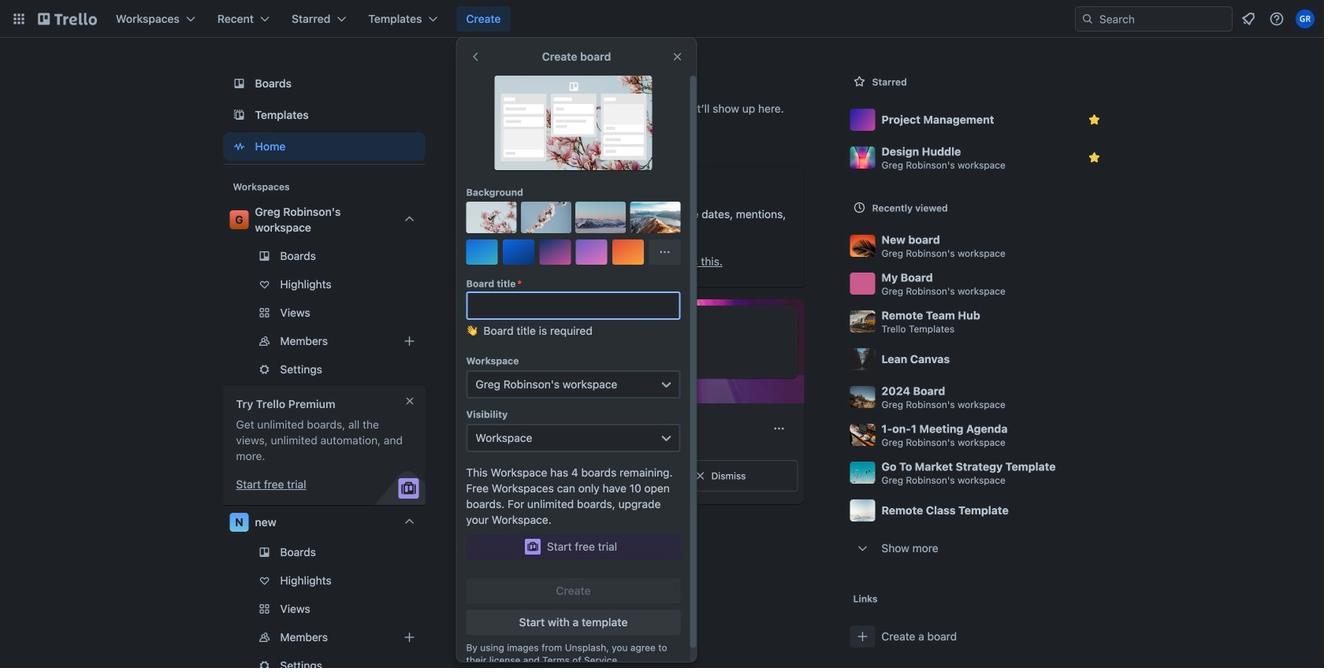 Task type: locate. For each thing, give the bounding box(es) containing it.
0 vertical spatial add image
[[400, 332, 419, 351]]

2 add image from the top
[[400, 629, 419, 647]]

1 vertical spatial add image
[[400, 629, 419, 647]]

greg robinson (gregrobinson96) image
[[1297, 9, 1316, 28]]

home image
[[230, 137, 249, 156]]

custom image image
[[485, 211, 498, 224]]

click to unstar design huddle . it will be removed from your starred list. image
[[1087, 150, 1103, 166]]

1 add image from the top
[[400, 332, 419, 351]]

add image
[[400, 332, 419, 351], [400, 629, 419, 647]]

board image
[[230, 74, 249, 93]]

None text field
[[466, 292, 681, 320]]

color: green, title: none image
[[489, 315, 534, 328]]

close popover image
[[672, 50, 684, 63]]

primary element
[[0, 0, 1325, 38]]

wave image
[[466, 323, 478, 345]]



Task type: vqa. For each thing, say whether or not it's contained in the screenshot.
Back to home image
yes



Task type: describe. For each thing, give the bounding box(es) containing it.
Search field
[[1095, 8, 1233, 30]]

0 notifications image
[[1240, 9, 1259, 28]]

back to home image
[[38, 6, 97, 32]]

template board image
[[230, 106, 249, 125]]

open information menu image
[[1270, 11, 1286, 27]]

return to previous screen image
[[470, 50, 482, 63]]

search image
[[1082, 13, 1095, 25]]

click to unstar project management. it will be removed from your starred list. image
[[1087, 112, 1103, 128]]



